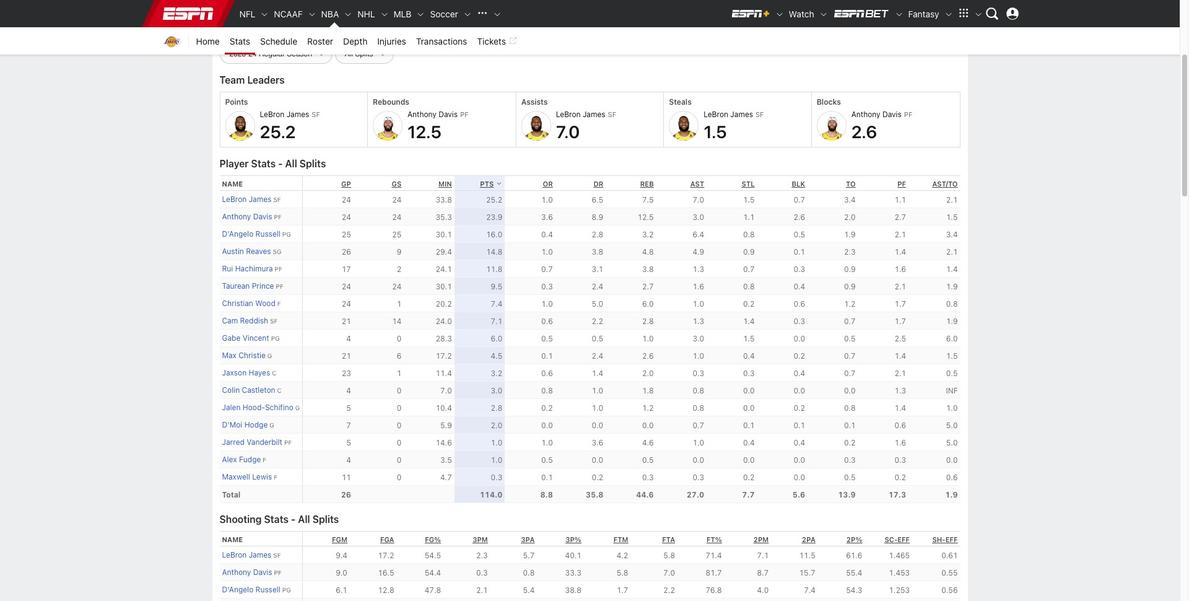 Task type: vqa. For each thing, say whether or not it's contained in the screenshot.
G related to Max Christie
yes



Task type: locate. For each thing, give the bounding box(es) containing it.
6.0 up 4.5
[[491, 334, 503, 343]]

anthony davis image down rebounds
[[373, 111, 403, 141]]

all
[[285, 158, 297, 169], [298, 514, 310, 525]]

tickets link
[[472, 27, 522, 55]]

sf inside lebron james sf 25.2
[[312, 110, 320, 118]]

0 left 3.5 at the bottom left of page
[[397, 455, 402, 465]]

0 vertical spatial d'angelo
[[222, 230, 254, 239]]

4 for 28.3
[[347, 334, 351, 343]]

7.1 down 9.5
[[491, 317, 503, 326]]

2.0 right 5.9
[[491, 421, 503, 430]]

anthony davis pf for player
[[222, 212, 282, 221]]

espn plus image
[[776, 10, 784, 19]]

anthony davis image down blocks
[[817, 111, 847, 141]]

1 vertical spatial 5.8
[[617, 568, 629, 577]]

2p%
[[847, 535, 863, 543]]

2 lebron james link from the top
[[222, 550, 272, 560]]

3.6 left 4.6
[[592, 438, 604, 447]]

1 vertical spatial 2.7
[[643, 282, 654, 291]]

0 vertical spatial 5
[[347, 403, 351, 413]]

4.2
[[617, 551, 629, 560]]

0 horizontal spatial 25.2
[[260, 122, 296, 142]]

6.0 right 2.5
[[947, 334, 958, 343]]

0 left 5.9
[[397, 421, 402, 430]]

21 for 14
[[342, 317, 351, 326]]

2p% link
[[847, 535, 863, 543]]

espn+ image
[[731, 9, 771, 19]]

1 horizontal spatial 25
[[392, 230, 402, 239]]

1 vertical spatial 3.0
[[693, 334, 705, 343]]

4 down 23
[[347, 386, 351, 395]]

2 vertical spatial 2.8
[[491, 403, 503, 413]]

6 0 from the top
[[397, 455, 402, 465]]

3.2 down 4.5
[[491, 369, 503, 378]]

2 lebron james sf from the top
[[222, 550, 281, 560]]

1 horizontal spatial c
[[277, 387, 282, 394]]

hayes
[[249, 368, 270, 378]]

d'moi
[[222, 420, 242, 430]]

1.1 down 'pf' link
[[895, 195, 907, 204]]

1 vertical spatial 17.2
[[378, 551, 394, 560]]

2 anthony davis link from the top
[[222, 568, 272, 577]]

mlb image
[[417, 10, 425, 19]]

0 vertical spatial 2.6
[[852, 122, 878, 142]]

1 vertical spatial anthony davis pf
[[222, 568, 282, 577]]

all for player stats - all splits
[[285, 158, 297, 169]]

2 vertical spatial 1.3
[[895, 386, 907, 395]]

more espn image
[[955, 4, 973, 23], [974, 10, 983, 19]]

sc-
[[885, 535, 898, 543]]

1 2.4 from the top
[[592, 282, 604, 291]]

c for colin castleton
[[277, 387, 282, 394]]

d'angelo for shooting
[[222, 585, 254, 594]]

1 d'angelo from the top
[[222, 230, 254, 239]]

g inside max christie g
[[268, 352, 272, 360]]

home
[[196, 36, 220, 46]]

f inside christian wood f
[[277, 300, 281, 308]]

2 name from the top
[[222, 535, 243, 543]]

1.6 for 0.4
[[895, 438, 907, 447]]

rui hachimura link
[[222, 264, 273, 273]]

2.3
[[845, 247, 856, 256], [476, 551, 488, 560]]

1.7 for 1.2
[[895, 299, 907, 309]]

assists
[[522, 97, 548, 107]]

1.6 for 0.3
[[895, 265, 907, 274]]

lebron inside lebron james sf 25.2
[[260, 110, 285, 119]]

min link
[[439, 180, 452, 188]]

0 vertical spatial 5.0
[[592, 299, 604, 309]]

14.8
[[486, 247, 503, 256]]

5.8 down 4.2
[[617, 568, 629, 577]]

anthony davis pf
[[222, 212, 282, 221], [222, 568, 282, 577]]

1 vertical spatial russell
[[256, 585, 281, 594]]

2 russell from the top
[[256, 585, 281, 594]]

eff up 1.465
[[898, 535, 910, 543]]

sc-eff link
[[885, 535, 910, 543]]

lebron inside lebron james sf 1.5
[[704, 110, 729, 119]]

1 horizontal spatial 3.6
[[592, 438, 604, 447]]

dr link
[[594, 180, 604, 188]]

1 vertical spatial -
[[291, 514, 296, 525]]

7.7
[[743, 490, 755, 499]]

5 for 10.4
[[347, 403, 351, 413]]

nba
[[321, 8, 339, 19]]

1 name from the top
[[222, 180, 243, 188]]

eff up 0.61
[[946, 535, 958, 543]]

2.0 up the 1.8
[[643, 369, 654, 378]]

0 horizontal spatial all
[[285, 158, 297, 169]]

lebron james link for player
[[222, 195, 272, 204]]

1.5
[[704, 122, 727, 142], [744, 195, 755, 204], [947, 212, 958, 222], [744, 334, 755, 343], [947, 351, 958, 361]]

rebounds
[[373, 97, 410, 107]]

17.2 down 28.3
[[436, 351, 452, 361]]

- right shooting
[[291, 514, 296, 525]]

1 anthony davis link from the top
[[222, 212, 272, 221]]

0 horizontal spatial 3.4
[[845, 195, 856, 204]]

0 for 4.7
[[397, 473, 402, 482]]

0.9 for 0.3
[[845, 265, 856, 274]]

12.5 down rebounds
[[408, 122, 442, 142]]

1 horizontal spatial 1.2
[[845, 299, 856, 309]]

2 anthony davis image from the left
[[817, 111, 847, 141]]

0 vertical spatial 1.1
[[895, 195, 907, 204]]

ftm link
[[614, 535, 629, 543]]

4 up 11
[[347, 455, 351, 465]]

transactions link
[[411, 27, 472, 55]]

1 vertical spatial 5
[[347, 438, 351, 447]]

3.6 down or
[[542, 212, 553, 222]]

0 horizontal spatial 1.1
[[744, 212, 755, 222]]

g right the schifino
[[295, 404, 300, 412]]

0 for 3.5
[[397, 455, 402, 465]]

gabe vincent pg
[[222, 334, 280, 343]]

2.7 down 'pf' link
[[895, 212, 907, 222]]

2 21 from the top
[[342, 351, 351, 361]]

anthony davis pf 2.6
[[852, 110, 913, 142]]

12.5 inside anthony davis pf 12.5
[[408, 122, 442, 142]]

leaders
[[247, 74, 285, 86]]

los angeles lakers stats 2023-24
[[220, 16, 511, 37]]

1.9
[[845, 230, 856, 239], [947, 282, 958, 291], [947, 317, 958, 326], [946, 490, 958, 499]]

name down shooting
[[222, 535, 243, 543]]

f right wood
[[277, 300, 281, 308]]

reaves
[[246, 247, 271, 256]]

-
[[278, 158, 283, 169], [291, 514, 296, 525]]

25.2 up player stats - all splits
[[260, 122, 296, 142]]

10.4
[[436, 403, 452, 413]]

lebron james link down "player"
[[222, 195, 272, 204]]

2 anthony davis pf from the top
[[222, 568, 282, 577]]

1 vertical spatial 1.3
[[693, 317, 705, 326]]

anthony davis pf down shooting
[[222, 568, 282, 577]]

1 russell from the top
[[256, 230, 281, 239]]

0.9 for 0.4
[[845, 282, 856, 291]]

james inside lebron james sf 1.5
[[731, 110, 753, 119]]

g for d'moi hodge
[[270, 422, 274, 429]]

0 vertical spatial all
[[285, 158, 297, 169]]

1 4 from the top
[[347, 334, 351, 343]]

4 for 7.0
[[347, 386, 351, 395]]

sh-eff link
[[933, 535, 958, 543]]

2.7 down 4.8
[[643, 282, 654, 291]]

c up the schifino
[[277, 387, 282, 394]]

g right hodge
[[270, 422, 274, 429]]

2 vertical spatial pg
[[282, 586, 291, 594]]

cam reddish link
[[222, 316, 268, 326]]

d'angelo russell pg for shooting
[[222, 585, 291, 594]]

0 vertical spatial 3.4
[[845, 195, 856, 204]]

0 vertical spatial 30.1
[[436, 230, 452, 239]]

2pa link
[[802, 535, 816, 543]]

lebron james sf down "player"
[[222, 195, 281, 204]]

1 30.1 from the top
[[436, 230, 452, 239]]

2.2 left 76.8
[[664, 585, 675, 595]]

2.0
[[845, 212, 856, 222], [643, 369, 654, 378], [491, 421, 503, 430]]

g inside d'moi hodge g
[[270, 422, 274, 429]]

30.1 up 20.2
[[436, 282, 452, 291]]

1 horizontal spatial 1.1
[[895, 195, 907, 204]]

f for christian wood
[[277, 300, 281, 308]]

25.2 inside lebron james sf 25.2
[[260, 122, 296, 142]]

2.2 down "3.1"
[[592, 317, 604, 326]]

1.3 for 2.8
[[693, 317, 705, 326]]

5.4
[[523, 585, 535, 595]]

1 vertical spatial 2.6
[[794, 212, 806, 222]]

2 d'angelo from the top
[[222, 585, 254, 594]]

1 21 from the top
[[342, 317, 351, 326]]

1 lebron james image from the left
[[522, 111, 551, 141]]

3 0 from the top
[[397, 403, 402, 413]]

0 horizontal spatial 2.2
[[592, 317, 604, 326]]

26 up 17
[[342, 247, 351, 256]]

watch link
[[784, 0, 820, 27]]

26 for 14.8
[[342, 247, 351, 256]]

1 horizontal spatial 2.8
[[592, 230, 604, 239]]

0 horizontal spatial 2.3
[[476, 551, 488, 560]]

0 horizontal spatial 2.8
[[491, 403, 503, 413]]

2 4 from the top
[[347, 386, 351, 395]]

4 0 from the top
[[397, 421, 402, 430]]

0 vertical spatial 3.0
[[693, 212, 705, 222]]

nfl image
[[261, 10, 269, 19]]

55.4
[[847, 568, 863, 577]]

5 0 from the top
[[397, 438, 402, 447]]

pg
[[282, 231, 291, 238], [271, 335, 280, 342], [282, 586, 291, 594]]

c right hayes
[[272, 370, 277, 377]]

0 vertical spatial 2.4
[[592, 282, 604, 291]]

lebron james link down shooting
[[222, 550, 272, 560]]

8.7
[[758, 568, 769, 577]]

anthony davis pf up 'austin reaves sg'
[[222, 212, 282, 221]]

0 horizontal spatial 1.2
[[643, 403, 654, 413]]

1 horizontal spatial -
[[291, 514, 296, 525]]

points
[[225, 97, 248, 107]]

2 2.4 from the top
[[592, 351, 604, 361]]

1 vertical spatial 12.5
[[638, 212, 654, 222]]

7.4 down 9.5
[[491, 299, 503, 309]]

0 horizontal spatial lebron james image
[[522, 111, 551, 141]]

1 0 from the top
[[397, 334, 402, 343]]

cam
[[222, 316, 238, 326]]

1 vertical spatial 2.2
[[664, 585, 675, 595]]

0 horizontal spatial 2.7
[[643, 282, 654, 291]]

lebron james image
[[225, 111, 255, 141]]

alex
[[222, 455, 237, 464]]

1 5 from the top
[[347, 403, 351, 413]]

0 vertical spatial 1.6
[[895, 265, 907, 274]]

1 horizontal spatial 2.0
[[643, 369, 654, 378]]

1 horizontal spatial 7.4
[[804, 585, 816, 595]]

1.5 inside lebron james sf 1.5
[[704, 122, 727, 142]]

davis inside anthony davis pf 2.6
[[883, 110, 902, 119]]

2 0 from the top
[[397, 386, 402, 395]]

7 0 from the top
[[397, 473, 402, 482]]

1 lebron james link from the top
[[222, 195, 272, 204]]

russell for player
[[256, 230, 281, 239]]

pf inside anthony davis pf 12.5
[[460, 110, 469, 118]]

anthony inside anthony davis pf 2.6
[[852, 110, 881, 119]]

d'angelo
[[222, 230, 254, 239], [222, 585, 254, 594]]

0 vertical spatial c
[[272, 370, 277, 377]]

g
[[268, 352, 272, 360], [295, 404, 300, 412], [270, 422, 274, 429]]

0 left "14.6"
[[397, 438, 402, 447]]

2.4 for 0.3
[[592, 282, 604, 291]]

watch image
[[820, 10, 828, 19]]

1 horizontal spatial 5.8
[[664, 551, 675, 560]]

21 up 23
[[342, 351, 351, 361]]

sf inside lebron james sf 1.5
[[756, 110, 764, 118]]

7.1 down 2pm
[[758, 551, 769, 560]]

0 horizontal spatial anthony davis image
[[373, 111, 403, 141]]

2 vertical spatial 5.0
[[947, 438, 958, 447]]

1.1 down 'stl'
[[744, 212, 755, 222]]

1 horizontal spatial 3.8
[[643, 265, 654, 274]]

lebron james image for 1.5
[[669, 111, 699, 141]]

1 d'angelo russell link from the top
[[222, 230, 281, 239]]

vanderbilt
[[247, 438, 283, 447]]

hachimura
[[235, 264, 273, 273]]

2 horizontal spatial 2.6
[[852, 122, 878, 142]]

2 25 from the left
[[392, 230, 402, 239]]

2 d'angelo russell pg from the top
[[222, 585, 291, 594]]

f
[[277, 300, 281, 308], [263, 456, 267, 464], [274, 474, 278, 481]]

2 vertical spatial 2.6
[[643, 351, 654, 361]]

3.4 down to link
[[845, 195, 856, 204]]

2.6 up to
[[852, 122, 878, 142]]

f right fudge
[[263, 456, 267, 464]]

anthony
[[408, 110, 437, 119], [852, 110, 881, 119], [222, 212, 251, 221], [222, 568, 251, 577]]

fantasy image
[[945, 10, 953, 19]]

1 vertical spatial splits
[[313, 514, 339, 525]]

14.6
[[436, 438, 452, 447]]

jalen
[[222, 403, 241, 412]]

name down "player"
[[222, 180, 243, 188]]

1 d'angelo russell pg from the top
[[222, 230, 291, 239]]

lebron james sf down shooting
[[222, 550, 281, 560]]

anthony davis link
[[222, 212, 272, 221], [222, 568, 272, 577]]

1 1 from the top
[[397, 299, 402, 309]]

0 horizontal spatial 5.8
[[617, 568, 629, 577]]

24
[[489, 16, 511, 37], [342, 195, 351, 204], [392, 195, 402, 204], [342, 212, 351, 222], [392, 212, 402, 222], [342, 282, 351, 291], [392, 282, 402, 291], [342, 299, 351, 309]]

7.4
[[491, 299, 503, 309], [804, 585, 816, 595]]

anthony davis image
[[373, 111, 403, 141], [817, 111, 847, 141]]

1 anthony davis image from the left
[[373, 111, 403, 141]]

2.6 up the 1.8
[[643, 351, 654, 361]]

1 eff from the left
[[898, 535, 910, 543]]

0 vertical spatial 3.2
[[643, 230, 654, 239]]

9.4
[[336, 551, 348, 560]]

f for alex fudge
[[263, 456, 267, 464]]

0 horizontal spatial -
[[278, 158, 283, 169]]

1 lebron james sf from the top
[[222, 195, 281, 204]]

0 left 4.7
[[397, 473, 402, 482]]

0 vertical spatial 1.7
[[895, 299, 907, 309]]

0 vertical spatial d'angelo russell link
[[222, 230, 281, 239]]

1 vertical spatial lebron james link
[[222, 550, 272, 560]]

0 vertical spatial anthony davis pf
[[222, 212, 282, 221]]

1 vertical spatial all
[[298, 514, 310, 525]]

4 up 23
[[347, 334, 351, 343]]

anthony davis link down shooting
[[222, 568, 272, 577]]

0 down 6
[[397, 386, 402, 395]]

christian wood f
[[222, 299, 281, 308]]

1 horizontal spatial 3.4
[[947, 230, 958, 239]]

3.8 down 4.8
[[643, 265, 654, 274]]

3.4 down ast/to link
[[947, 230, 958, 239]]

2.0 down to link
[[845, 212, 856, 222]]

0 vertical spatial 3.8
[[592, 247, 604, 256]]

0 vertical spatial 7.1
[[491, 317, 503, 326]]

fantasy
[[909, 8, 940, 19]]

eff for sh-
[[946, 535, 958, 543]]

2.6 down blk at the top
[[794, 212, 806, 222]]

1 anthony davis pf from the top
[[222, 212, 282, 221]]

1 up 14
[[397, 299, 402, 309]]

0 vertical spatial lebron james link
[[222, 195, 272, 204]]

2 30.1 from the top
[[436, 282, 452, 291]]

0 horizontal spatial c
[[272, 370, 277, 377]]

lebron james link
[[222, 195, 272, 204], [222, 550, 272, 560]]

lebron james image down assists
[[522, 111, 551, 141]]

soccer image
[[463, 10, 472, 19]]

1 vertical spatial g
[[295, 404, 300, 412]]

3.8 up "3.1"
[[592, 247, 604, 256]]

7.4 down 15.7
[[804, 585, 816, 595]]

c inside jaxson hayes c
[[272, 370, 277, 377]]

5 for 14.6
[[347, 438, 351, 447]]

lebron inside lebron james sf 7.0
[[556, 110, 581, 119]]

2 vertical spatial f
[[274, 474, 278, 481]]

anthony davis link up austin reaves link
[[222, 212, 272, 221]]

3pm link
[[473, 535, 488, 543]]

lebron james link for shooting
[[222, 550, 272, 560]]

f inside maxwell lewis f
[[274, 474, 278, 481]]

2 d'angelo russell link from the top
[[222, 585, 281, 594]]

2.6 inside anthony davis pf 2.6
[[852, 122, 878, 142]]

0.61
[[942, 551, 958, 560]]

- down lebron james sf 25.2
[[278, 158, 283, 169]]

25.2 down pts link
[[486, 195, 503, 204]]

114.0
[[480, 490, 503, 499]]

0 vertical spatial anthony davis link
[[222, 212, 272, 221]]

2 eff from the left
[[946, 535, 958, 543]]

24.1
[[436, 265, 452, 274]]

25 up 17
[[342, 230, 351, 239]]

0 vertical spatial splits
[[300, 158, 326, 169]]

2 vertical spatial 3.0
[[491, 386, 503, 395]]

james inside lebron james sf 7.0
[[583, 110, 606, 119]]

5 up "7"
[[347, 403, 351, 413]]

nhl image
[[380, 10, 389, 19]]

0 horizontal spatial 7.4
[[491, 299, 503, 309]]

2.5
[[895, 334, 907, 343]]

0 vertical spatial 17.2
[[436, 351, 452, 361]]

gp link
[[341, 180, 351, 188]]

d'angelo russell pg for player
[[222, 230, 291, 239]]

2.7
[[895, 212, 907, 222], [643, 282, 654, 291]]

0
[[397, 334, 402, 343], [397, 386, 402, 395], [397, 403, 402, 413], [397, 421, 402, 430], [397, 438, 402, 447], [397, 455, 402, 465], [397, 473, 402, 482]]

30.1 down the 35.3 at the top of page
[[436, 230, 452, 239]]

standings page main content
[[212, 6, 968, 601]]

0 vertical spatial -
[[278, 158, 283, 169]]

0 horizontal spatial 25
[[342, 230, 351, 239]]

0 vertical spatial 7.4
[[491, 299, 503, 309]]

colin castleton link
[[222, 386, 275, 395]]

3.0 for 12.5
[[693, 212, 705, 222]]

f inside alex fudge f
[[263, 456, 267, 464]]

russell for shooting
[[256, 585, 281, 594]]

c inside colin castleton c
[[277, 387, 282, 394]]

17.2 down fga
[[378, 551, 394, 560]]

external link image
[[509, 33, 517, 48]]

f right lewis
[[274, 474, 278, 481]]

1.453
[[889, 568, 910, 577]]

6.0 down 4.8
[[643, 299, 654, 309]]

1 vertical spatial f
[[263, 456, 267, 464]]

lebron james image down the steals
[[669, 111, 699, 141]]

1 down 6
[[397, 369, 402, 378]]

0 vertical spatial 25.2
[[260, 122, 296, 142]]

rui
[[222, 264, 233, 273]]

2 lebron james image from the left
[[669, 111, 699, 141]]

0 left 10.4
[[397, 403, 402, 413]]

1 vertical spatial d'angelo russell pg
[[222, 585, 291, 594]]

d'angelo russell link for player
[[222, 230, 281, 239]]

2 vertical spatial g
[[270, 422, 274, 429]]

lebron james image
[[522, 111, 551, 141], [669, 111, 699, 141]]

nhl
[[358, 8, 375, 19]]

61.6
[[847, 551, 863, 560]]

james for 25.2
[[287, 110, 309, 119]]

54.5
[[425, 551, 441, 560]]

0 vertical spatial 2.3
[[845, 247, 856, 256]]

0 horizontal spatial 12.5
[[408, 122, 442, 142]]

26 down 11
[[341, 490, 351, 499]]

team leaders
[[220, 74, 285, 86]]

fgm link
[[332, 535, 348, 543]]

pf inside anthony davis pf 2.6
[[905, 110, 913, 118]]

lebron james sf for shooting
[[222, 550, 281, 560]]

3 4 from the top
[[347, 455, 351, 465]]

max christie g
[[222, 351, 272, 360]]

25 up '9'
[[392, 230, 402, 239]]

fg% link
[[425, 535, 441, 543]]

g right christie
[[268, 352, 272, 360]]

d'angelo russell pg
[[222, 230, 291, 239], [222, 585, 291, 594]]

7
[[347, 421, 351, 430]]

3.2 up 4.8
[[643, 230, 654, 239]]

1 vertical spatial d'angelo
[[222, 585, 254, 594]]

12.5 down the 7.5
[[638, 212, 654, 222]]

davis
[[439, 110, 458, 119], [883, 110, 902, 119], [253, 212, 272, 221], [253, 568, 272, 577]]

5 down "7"
[[347, 438, 351, 447]]

splits down lebron james sf 25.2
[[300, 158, 326, 169]]

splits up fgm link
[[313, 514, 339, 525]]

pf link
[[898, 180, 907, 188]]

1 vertical spatial 1.2
[[643, 403, 654, 413]]

23
[[342, 369, 351, 378]]

5.8 down fta link
[[664, 551, 675, 560]]

4.9
[[693, 247, 705, 256]]

0 for 5.9
[[397, 421, 402, 430]]

1.465
[[889, 551, 910, 560]]

lebron for 1.5
[[704, 110, 729, 119]]

james inside lebron james sf 25.2
[[287, 110, 309, 119]]

0 up 6
[[397, 334, 402, 343]]

1 horizontal spatial 7.1
[[758, 551, 769, 560]]

0 vertical spatial 26
[[342, 247, 351, 256]]

2 1 from the top
[[397, 369, 402, 378]]

21 left 14
[[342, 317, 351, 326]]

taurean prince pf
[[222, 282, 284, 291]]

6.5
[[592, 195, 604, 204]]

4
[[347, 334, 351, 343], [347, 386, 351, 395], [347, 455, 351, 465]]

4.5
[[491, 351, 503, 361]]

name
[[222, 180, 243, 188], [222, 535, 243, 543]]

29.4
[[436, 247, 452, 256]]

2 5 from the top
[[347, 438, 351, 447]]

2 vertical spatial 2.0
[[491, 421, 503, 430]]

0 vertical spatial 1.3
[[693, 265, 705, 274]]



Task type: describe. For each thing, give the bounding box(es) containing it.
gs link
[[392, 180, 402, 188]]

anthony davis link for player
[[222, 212, 272, 221]]

or link
[[543, 180, 553, 188]]

1 vertical spatial 2.3
[[476, 551, 488, 560]]

9.5
[[491, 282, 503, 291]]

5.0 for 0.4
[[947, 438, 958, 447]]

all for shooting stats - all splits
[[298, 514, 310, 525]]

more sports image
[[493, 10, 502, 19]]

1 vertical spatial 3.6
[[592, 438, 604, 447]]

ncaaf image
[[308, 10, 316, 19]]

1 horizontal spatial 25.2
[[486, 195, 503, 204]]

9
[[397, 247, 402, 256]]

ncaaf
[[274, 8, 303, 19]]

gabe vincent link
[[222, 334, 269, 343]]

espn more sports home page image
[[473, 4, 492, 23]]

2023-
[[435, 16, 489, 37]]

6.1
[[336, 585, 348, 595]]

20.2
[[436, 299, 452, 309]]

name for shooting stats - all splits
[[222, 535, 243, 543]]

lebron james sf 7.0
[[556, 110, 617, 142]]

lebron james image for 7.0
[[522, 111, 551, 141]]

pf inside rui hachimura pf
[[275, 265, 282, 273]]

27.0
[[687, 490, 705, 499]]

christian
[[222, 299, 253, 308]]

- for shooting
[[291, 514, 296, 525]]

shooting
[[220, 514, 262, 525]]

blk link
[[792, 180, 806, 188]]

c for jaxson hayes
[[272, 370, 277, 377]]

6
[[397, 351, 402, 361]]

pg for player
[[282, 231, 291, 238]]

0 vertical spatial 2.8
[[592, 230, 604, 239]]

0.56
[[942, 585, 958, 595]]

dr
[[594, 180, 604, 188]]

1 for 11.4
[[397, 369, 402, 378]]

3pm
[[473, 535, 488, 543]]

1 vertical spatial 3.4
[[947, 230, 958, 239]]

fantasy link
[[904, 0, 945, 27]]

26 for 114.0
[[341, 490, 351, 499]]

1 horizontal spatial 3.2
[[643, 230, 654, 239]]

profile management image
[[1007, 7, 1019, 20]]

30.1 for 25
[[436, 230, 452, 239]]

espn bet image
[[833, 9, 890, 19]]

g inside jalen hood-schifino g
[[295, 404, 300, 412]]

prince
[[252, 282, 274, 291]]

espn bet image
[[895, 10, 904, 19]]

castleton
[[242, 386, 275, 395]]

0 vertical spatial 0.9
[[744, 247, 755, 256]]

1 horizontal spatial 2.2
[[664, 585, 675, 595]]

max
[[222, 351, 237, 360]]

1.7 for 0.7
[[895, 317, 907, 326]]

lebron james sf for player
[[222, 195, 281, 204]]

depth
[[343, 36, 368, 46]]

1.9 for 1.7
[[947, 317, 958, 326]]

alex fudge f
[[222, 455, 267, 464]]

d'angelo russell link for shooting
[[222, 585, 281, 594]]

1.9 for 17.3
[[946, 490, 958, 499]]

0 horizontal spatial 6.0
[[491, 334, 503, 343]]

splits for shooting stats - all splits
[[313, 514, 339, 525]]

d'angelo for player
[[222, 230, 254, 239]]

pts link
[[480, 180, 503, 188]]

splits for player stats - all splits
[[300, 158, 326, 169]]

1.8
[[643, 386, 654, 395]]

g for max christie
[[268, 352, 272, 360]]

stl link
[[742, 180, 755, 188]]

soccer
[[430, 8, 458, 19]]

sf inside "cam reddish sf"
[[270, 317, 278, 325]]

9.0
[[336, 568, 348, 577]]

ft%
[[707, 535, 722, 543]]

sf inside lebron james sf 7.0
[[608, 110, 617, 118]]

fgm
[[332, 535, 348, 543]]

fta link
[[663, 535, 675, 543]]

1 vertical spatial 7.4
[[804, 585, 816, 595]]

maxwell
[[222, 472, 250, 482]]

pg for shooting
[[282, 586, 291, 594]]

4 for 3.5
[[347, 455, 351, 465]]

35.3
[[436, 212, 452, 222]]

11.4
[[436, 369, 452, 378]]

12.8
[[378, 585, 394, 595]]

pg inside the gabe vincent pg
[[271, 335, 280, 342]]

7.5
[[643, 195, 654, 204]]

nba image
[[344, 10, 353, 19]]

jaxson
[[222, 368, 247, 378]]

1 horizontal spatial more espn image
[[974, 10, 983, 19]]

team leaders element
[[220, 92, 961, 148]]

jarred vanderbilt link
[[222, 438, 283, 447]]

1 for 20.2
[[397, 299, 402, 309]]

jalen hood-schifino g
[[222, 403, 300, 412]]

4.0
[[758, 585, 769, 595]]

7.0 inside lebron james sf 7.0
[[556, 122, 580, 142]]

anthony davis pf for shooting
[[222, 568, 282, 577]]

lebron for 25.2
[[260, 110, 285, 119]]

0 for 10.4
[[397, 403, 402, 413]]

pf inside taurean prince pf
[[276, 283, 284, 290]]

maxwell lewis link
[[222, 472, 272, 482]]

austin reaves sg
[[222, 247, 282, 256]]

total
[[222, 490, 241, 499]]

jarred
[[222, 438, 245, 447]]

f for maxwell lewis
[[274, 474, 278, 481]]

sh-
[[933, 535, 946, 543]]

jaxson hayes c
[[222, 368, 277, 378]]

james for 7.0
[[583, 110, 606, 119]]

38.8
[[565, 585, 582, 595]]

jalen hood-schifino link
[[222, 403, 294, 412]]

nhl link
[[353, 0, 380, 27]]

jarred vanderbilt pf
[[222, 438, 292, 447]]

2 horizontal spatial 2.0
[[845, 212, 856, 222]]

schifino
[[265, 403, 294, 412]]

35.8
[[586, 490, 604, 499]]

0 horizontal spatial 2.6
[[643, 351, 654, 361]]

0 for 7.0
[[397, 386, 402, 395]]

anthony davis image for 2.6
[[817, 111, 847, 141]]

21 for 6
[[342, 351, 351, 361]]

1 vertical spatial 3.8
[[643, 265, 654, 274]]

1 vertical spatial 7.1
[[758, 551, 769, 560]]

1 horizontal spatial 12.5
[[638, 212, 654, 222]]

0 for 28.3
[[397, 334, 402, 343]]

0 horizontal spatial 7.1
[[491, 317, 503, 326]]

0 horizontal spatial 3.6
[[542, 212, 553, 222]]

2 vertical spatial 1.7
[[617, 585, 629, 595]]

0 for 14.6
[[397, 438, 402, 447]]

vincent
[[243, 334, 269, 343]]

anthony inside anthony davis pf 12.5
[[408, 110, 437, 119]]

0.55
[[942, 568, 958, 577]]

ncaaf link
[[269, 0, 308, 27]]

1 horizontal spatial 2.7
[[895, 212, 907, 222]]

24.0
[[436, 317, 452, 326]]

1.9 for 2.1
[[947, 282, 958, 291]]

1 vertical spatial 2.0
[[643, 369, 654, 378]]

1 vertical spatial 1.6
[[693, 282, 705, 291]]

2 horizontal spatial 6.0
[[947, 334, 958, 343]]

54.3
[[847, 585, 863, 595]]

wood
[[255, 299, 276, 308]]

fga link
[[380, 535, 394, 543]]

0 vertical spatial 2.2
[[592, 317, 604, 326]]

0 horizontal spatial more espn image
[[955, 4, 973, 23]]

11.5
[[800, 551, 816, 560]]

- for player
[[278, 158, 283, 169]]

76.8
[[706, 585, 722, 595]]

1.253
[[889, 585, 910, 595]]

0 horizontal spatial 3.2
[[491, 369, 503, 378]]

3.0 for 1.0
[[693, 334, 705, 343]]

tickets
[[477, 36, 506, 46]]

lebron james sf 1.5
[[704, 110, 764, 142]]

global navigation element
[[156, 0, 1024, 27]]

1.3 for 3.8
[[693, 265, 705, 274]]

davis inside anthony davis pf 12.5
[[439, 110, 458, 119]]

1 vertical spatial 1.1
[[744, 212, 755, 222]]

d'moi hodge g
[[222, 420, 274, 430]]

2 horizontal spatial 2.8
[[643, 317, 654, 326]]

1 horizontal spatial 6.0
[[643, 299, 654, 309]]

2.4 for 0.1
[[592, 351, 604, 361]]

1 25 from the left
[[342, 230, 351, 239]]

ast/to link
[[933, 180, 958, 188]]

5.0 for 0.1
[[947, 421, 958, 430]]

nfl link
[[235, 0, 261, 27]]

eff for sc-
[[898, 535, 910, 543]]

8.8
[[541, 490, 553, 499]]

anthony davis link for shooting
[[222, 568, 272, 577]]

0 horizontal spatial 3.8
[[592, 247, 604, 256]]

71.4
[[706, 551, 722, 560]]

taurean
[[222, 282, 250, 291]]

30.1 for 24
[[436, 282, 452, 291]]

pf inside jarred vanderbilt pf
[[284, 439, 292, 446]]

anthony davis image for 12.5
[[373, 111, 403, 141]]

16.5
[[378, 568, 394, 577]]

fga
[[380, 535, 394, 543]]

shooting stats - all splits
[[220, 514, 339, 525]]

3.5
[[441, 455, 452, 465]]

to
[[846, 180, 856, 188]]

1 horizontal spatial 2.3
[[845, 247, 856, 256]]

ftm
[[614, 535, 629, 543]]

james for 1.5
[[731, 110, 753, 119]]

name for player stats - all splits
[[222, 180, 243, 188]]

3pa link
[[521, 535, 535, 543]]

fta
[[663, 535, 675, 543]]

lebron for 7.0
[[556, 110, 581, 119]]

1 horizontal spatial 17.2
[[436, 351, 452, 361]]



